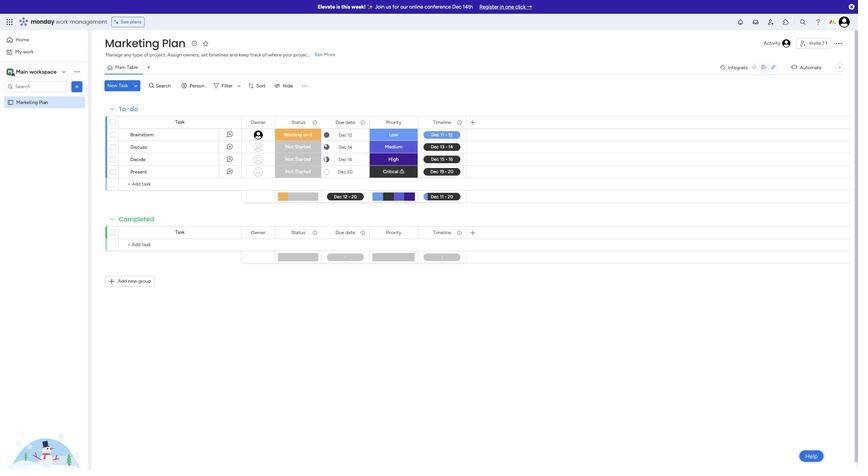 Task type: describe. For each thing, give the bounding box(es) containing it.
low
[[389, 132, 398, 138]]

register in one click →
[[480, 4, 532, 10]]

invite
[[809, 40, 821, 46]]

elevate
[[318, 4, 335, 10]]

work for monday
[[56, 18, 68, 26]]

see more link
[[314, 51, 336, 58]]

3 started from the top
[[295, 169, 311, 175]]

our
[[401, 4, 408, 10]]

more
[[324, 52, 335, 58]]

dec for dec 16
[[339, 157, 347, 162]]

add to favorites image
[[202, 40, 209, 47]]

dec 20
[[338, 170, 353, 175]]

us
[[386, 4, 391, 10]]

discuss
[[130, 145, 147, 150]]

Search in workspace field
[[14, 83, 58, 91]]

1 timeline from the top
[[433, 120, 451, 125]]

present
[[130, 169, 147, 175]]

dec for dec 12
[[339, 133, 347, 138]]

select product image
[[6, 19, 13, 26]]

2 timeline from the top
[[433, 230, 451, 236]]

dec left 14th
[[452, 4, 462, 10]]

hide button
[[272, 80, 297, 91]]

help
[[806, 454, 818, 460]]

2 not started from the top
[[285, 157, 311, 163]]

2 status field from the top
[[290, 229, 307, 237]]

workspace selection element
[[7, 68, 58, 77]]

Search field
[[154, 81, 175, 91]]

add new group
[[118, 279, 151, 285]]

lottie animation image
[[0, 401, 88, 471]]

one
[[505, 4, 514, 10]]

angle down image
[[134, 83, 137, 88]]

home
[[16, 37, 29, 43]]

new task
[[107, 83, 128, 89]]

see more
[[315, 52, 335, 58]]

search everything image
[[800, 19, 807, 26]]

high
[[389, 157, 399, 163]]

menu image
[[301, 82, 308, 89]]

to-do
[[119, 105, 138, 114]]

decide
[[130, 157, 146, 163]]

automate
[[800, 65, 822, 71]]

group
[[138, 279, 151, 285]]

any
[[124, 52, 132, 58]]

notifications image
[[737, 19, 744, 26]]

it
[[310, 132, 313, 138]]

main workspace
[[16, 68, 57, 75]]

3 not from the top
[[285, 169, 294, 175]]

main table button
[[105, 62, 143, 73]]

m
[[8, 69, 12, 75]]

20
[[347, 170, 353, 175]]

christina overa image
[[839, 17, 850, 28]]

filter
[[222, 83, 233, 89]]

1 not started from the top
[[285, 144, 311, 150]]

1 date from the top
[[346, 120, 355, 125]]

main for main table
[[115, 65, 126, 70]]

home button
[[4, 35, 74, 46]]

is
[[336, 4, 340, 10]]

✨
[[367, 4, 374, 10]]

0 vertical spatial marketing
[[105, 36, 159, 51]]

project.
[[150, 52, 166, 58]]

and
[[230, 52, 238, 58]]

2 timeline field from the top
[[431, 229, 453, 237]]

brainstorm
[[130, 132, 154, 138]]

task for to-do
[[175, 119, 185, 125]]

see for see plans
[[121, 19, 129, 25]]

dec 16
[[339, 157, 352, 162]]

sort
[[256, 83, 266, 89]]

2 priority from the top
[[386, 230, 402, 236]]

register in one click → link
[[480, 4, 532, 10]]

help button
[[800, 451, 824, 463]]

completed
[[119, 215, 154, 224]]

where
[[268, 52, 282, 58]]

activity
[[764, 40, 781, 46]]

to-
[[119, 105, 130, 114]]

1 of from the left
[[144, 52, 148, 58]]

1 priority field from the top
[[384, 119, 403, 126]]

conference
[[425, 4, 451, 10]]

my work button
[[4, 46, 74, 57]]

elevate is this week! ✨ join us for our online conference dec 14th
[[318, 4, 473, 10]]

workspace image
[[7, 68, 13, 76]]

owners,
[[183, 52, 200, 58]]

register
[[480, 4, 499, 10]]

invite / 1
[[809, 40, 828, 46]]

on
[[303, 132, 308, 138]]

my work
[[15, 49, 34, 55]]

your
[[283, 52, 292, 58]]

2 due from the top
[[336, 230, 344, 236]]

2 owner field from the top
[[249, 229, 267, 237]]

see plans
[[121, 19, 142, 25]]

monday work management
[[31, 18, 107, 26]]

manage any type of project. assign owners, set timelines and keep track of where your project stands.
[[106, 52, 326, 58]]

2 not from the top
[[285, 157, 294, 163]]

task for completed
[[175, 230, 185, 236]]

public board image
[[7, 99, 14, 106]]

do
[[130, 105, 138, 114]]

main table
[[115, 65, 138, 70]]

hide
[[283, 83, 293, 89]]



Task type: vqa. For each thing, say whether or not it's contained in the screenshot.
the Contacts in Primary Contacts field
no



Task type: locate. For each thing, give the bounding box(es) containing it.
1 horizontal spatial see
[[315, 52, 323, 58]]

collapse board header image
[[837, 65, 843, 70]]

2 vertical spatial started
[[295, 169, 311, 175]]

1 vertical spatial work
[[23, 49, 34, 55]]

marketing up the any
[[105, 36, 159, 51]]

0 vertical spatial status field
[[290, 119, 307, 126]]

timelines
[[209, 52, 228, 58]]

0 vertical spatial + add task text field
[[122, 180, 238, 189]]

medium
[[385, 144, 403, 150]]

main inside workspace selection element
[[16, 68, 28, 75]]

dec for dec 20
[[338, 170, 346, 175]]

critical
[[383, 169, 398, 175]]

track
[[250, 52, 261, 58]]

inbox image
[[752, 19, 759, 26]]

show board description image
[[190, 40, 199, 47]]

1 timeline field from the top
[[431, 119, 453, 126]]

new
[[107, 83, 117, 89]]

critical ⚠️️
[[383, 169, 404, 175]]

1 horizontal spatial marketing
[[105, 36, 159, 51]]

0 vertical spatial due date field
[[334, 119, 357, 126]]

2 due date from the top
[[336, 230, 355, 236]]

work
[[56, 18, 68, 26], [23, 49, 34, 55]]

week!
[[352, 4, 366, 10]]

Owner field
[[249, 119, 267, 126], [249, 229, 267, 237]]

work right monday
[[56, 18, 68, 26]]

dec for dec 14
[[339, 145, 347, 150]]

invite / 1 button
[[797, 38, 831, 49]]

1 vertical spatial status
[[291, 230, 305, 236]]

1 vertical spatial not
[[285, 157, 294, 163]]

marketing plan up the type
[[105, 36, 186, 51]]

0 vertical spatial work
[[56, 18, 68, 26]]

dec
[[452, 4, 462, 10], [339, 133, 347, 138], [339, 145, 347, 150], [339, 157, 347, 162], [338, 170, 346, 175]]

dec 14
[[339, 145, 352, 150]]

1 vertical spatial due date
[[336, 230, 355, 236]]

table
[[127, 65, 138, 70]]

1 horizontal spatial plan
[[162, 36, 186, 51]]

task inside button
[[119, 83, 128, 89]]

1 + add task text field from the top
[[122, 180, 238, 189]]

1 vertical spatial timeline field
[[431, 229, 453, 237]]

in
[[500, 4, 504, 10]]

1 horizontal spatial of
[[263, 52, 267, 58]]

2 priority field from the top
[[384, 229, 403, 237]]

work for my
[[23, 49, 34, 55]]

dec left 14
[[339, 145, 347, 150]]

1 status field from the top
[[290, 119, 307, 126]]

0 horizontal spatial marketing
[[16, 100, 38, 105]]

see inside button
[[121, 19, 129, 25]]

workspace options image
[[73, 68, 80, 75]]

0 horizontal spatial plan
[[39, 100, 48, 105]]

14
[[348, 145, 352, 150]]

0 vertical spatial timeline field
[[431, 119, 453, 126]]

due
[[336, 120, 344, 125], [336, 230, 344, 236]]

work right "my"
[[23, 49, 34, 55]]

working on it
[[284, 132, 313, 138]]

marketing plan down search in workspace field
[[16, 100, 48, 105]]

3 not started from the top
[[285, 169, 311, 175]]

1 vertical spatial due date field
[[334, 229, 357, 237]]

⚠️️
[[400, 169, 404, 175]]

2 status from the top
[[291, 230, 305, 236]]

person
[[190, 83, 204, 89]]

sort button
[[245, 80, 270, 91]]

dapulse integrations image
[[720, 65, 726, 70]]

marketing
[[105, 36, 159, 51], [16, 100, 38, 105]]

see left more
[[315, 52, 323, 58]]

0 horizontal spatial of
[[144, 52, 148, 58]]

help image
[[815, 19, 822, 26]]

1 vertical spatial timeline
[[433, 230, 451, 236]]

1 not from the top
[[285, 144, 294, 150]]

0 vertical spatial owner
[[251, 120, 265, 125]]

monday
[[31, 18, 54, 26]]

0 vertical spatial see
[[121, 19, 129, 25]]

2 of from the left
[[263, 52, 267, 58]]

new task button
[[105, 80, 131, 91]]

for
[[393, 4, 399, 10]]

see plans button
[[111, 17, 145, 27]]

dec left 12
[[339, 133, 347, 138]]

2 due date field from the top
[[334, 229, 357, 237]]

1 vertical spatial started
[[295, 157, 311, 163]]

1 status from the top
[[291, 120, 305, 125]]

0 vertical spatial not
[[285, 144, 294, 150]]

click
[[515, 4, 526, 10]]

0 vertical spatial due date
[[336, 120, 355, 125]]

apps image
[[783, 19, 790, 26]]

2 date from the top
[[346, 230, 355, 236]]

Due date field
[[334, 119, 357, 126], [334, 229, 357, 237]]

0 vertical spatial started
[[295, 144, 311, 150]]

marketing plan list box
[[0, 95, 88, 201]]

0 vertical spatial date
[[346, 120, 355, 125]]

12
[[348, 133, 352, 138]]

marketing right the public board 'image'
[[16, 100, 38, 105]]

1 vertical spatial see
[[315, 52, 323, 58]]

0 vertical spatial marketing plan
[[105, 36, 186, 51]]

1 due date from the top
[[336, 120, 355, 125]]

invite members image
[[768, 19, 775, 26]]

dec left 16
[[339, 157, 347, 162]]

see for see more
[[315, 52, 323, 58]]

2 vertical spatial task
[[175, 230, 185, 236]]

1 priority from the top
[[386, 120, 402, 125]]

0 vertical spatial status
[[291, 120, 305, 125]]

priority
[[386, 120, 402, 125], [386, 230, 402, 236]]

main right workspace icon at the top left of page
[[16, 68, 28, 75]]

assign
[[167, 52, 182, 58]]

join
[[375, 4, 385, 10]]

2 vertical spatial not
[[285, 169, 294, 175]]

plan inside list box
[[39, 100, 48, 105]]

marketing plan inside list box
[[16, 100, 48, 105]]

see
[[121, 19, 129, 25], [315, 52, 323, 58]]

main for main workspace
[[16, 68, 28, 75]]

column information image
[[360, 120, 366, 125], [360, 230, 366, 236], [457, 230, 462, 236]]

1 started from the top
[[295, 144, 311, 150]]

1 vertical spatial + add task text field
[[122, 241, 238, 249]]

add
[[118, 279, 127, 285]]

1 vertical spatial priority
[[386, 230, 402, 236]]

14th
[[463, 4, 473, 10]]

1 vertical spatial marketing
[[16, 100, 38, 105]]

0 vertical spatial priority
[[386, 120, 402, 125]]

new
[[128, 279, 137, 285]]

management
[[70, 18, 107, 26]]

+ Add task text field
[[122, 180, 238, 189], [122, 241, 238, 249]]

plan up assign
[[162, 36, 186, 51]]

1 vertical spatial marketing plan
[[16, 100, 48, 105]]

person button
[[179, 80, 209, 91]]

1 owner from the top
[[251, 120, 265, 125]]

To-do field
[[117, 105, 140, 114]]

options image
[[835, 39, 843, 48], [265, 117, 270, 129], [312, 117, 317, 129], [360, 117, 365, 129], [408, 117, 413, 129], [456, 117, 461, 129], [265, 227, 270, 239], [456, 227, 461, 239]]

1
[[826, 40, 828, 46]]

1 due date field from the top
[[334, 119, 357, 126]]

arrow down image
[[235, 82, 243, 90]]

16
[[348, 157, 352, 162]]

working
[[284, 132, 302, 138]]

0 vertical spatial task
[[119, 83, 128, 89]]

main left table
[[115, 65, 126, 70]]

owner
[[251, 120, 265, 125], [251, 230, 265, 236]]

1 horizontal spatial work
[[56, 18, 68, 26]]

of right 'track'
[[263, 52, 267, 58]]

1 horizontal spatial main
[[115, 65, 126, 70]]

column information image
[[312, 120, 318, 125], [457, 120, 462, 125], [312, 230, 318, 236]]

Priority field
[[384, 119, 403, 126], [384, 229, 403, 237]]

due date
[[336, 120, 355, 125], [336, 230, 355, 236]]

my
[[15, 49, 22, 55]]

add view image
[[147, 65, 150, 70]]

1 vertical spatial not started
[[285, 157, 311, 163]]

1 due from the top
[[336, 120, 344, 125]]

0 vertical spatial not started
[[285, 144, 311, 150]]

2 owner from the top
[[251, 230, 265, 236]]

add new group button
[[105, 276, 154, 287]]

options image
[[73, 83, 80, 90], [312, 227, 317, 239], [360, 227, 365, 239], [408, 227, 413, 239]]

Status field
[[290, 119, 307, 126], [290, 229, 307, 237]]

1 vertical spatial due
[[336, 230, 344, 236]]

→
[[527, 4, 532, 10]]

0 horizontal spatial work
[[23, 49, 34, 55]]

project
[[294, 52, 309, 58]]

0 vertical spatial priority field
[[384, 119, 403, 126]]

plan
[[162, 36, 186, 51], [39, 100, 48, 105]]

1 owner field from the top
[[249, 119, 267, 126]]

see left the plans in the left top of the page
[[121, 19, 129, 25]]

work inside button
[[23, 49, 34, 55]]

2 vertical spatial not started
[[285, 169, 311, 175]]

timeline
[[433, 120, 451, 125], [433, 230, 451, 236]]

stands.
[[311, 52, 326, 58]]

task
[[119, 83, 128, 89], [175, 119, 185, 125], [175, 230, 185, 236]]

1 vertical spatial priority field
[[384, 229, 403, 237]]

this
[[341, 4, 350, 10]]

marketing inside list box
[[16, 100, 38, 105]]

1 horizontal spatial marketing plan
[[105, 36, 186, 51]]

dec left 20
[[338, 170, 346, 175]]

date
[[346, 120, 355, 125], [346, 230, 355, 236]]

1 vertical spatial task
[[175, 119, 185, 125]]

integrate
[[728, 65, 748, 71]]

Timeline field
[[431, 119, 453, 126], [431, 229, 453, 237]]

plan down search in workspace field
[[39, 100, 48, 105]]

Completed field
[[117, 215, 156, 224]]

0 vertical spatial timeline
[[433, 120, 451, 125]]

type
[[133, 52, 143, 58]]

option
[[0, 96, 88, 98]]

workspace
[[29, 68, 57, 75]]

0 horizontal spatial see
[[121, 19, 129, 25]]

/
[[823, 40, 824, 46]]

marketing plan
[[105, 36, 186, 51], [16, 100, 48, 105]]

dec 12
[[339, 133, 352, 138]]

main inside button
[[115, 65, 126, 70]]

1 vertical spatial date
[[346, 230, 355, 236]]

set
[[201, 52, 208, 58]]

0 vertical spatial due
[[336, 120, 344, 125]]

1 vertical spatial status field
[[290, 229, 307, 237]]

Marketing Plan field
[[103, 36, 187, 51]]

of right the type
[[144, 52, 148, 58]]

lottie animation element
[[0, 401, 88, 471]]

0 vertical spatial owner field
[[249, 119, 267, 126]]

2 + add task text field from the top
[[122, 241, 238, 249]]

0 vertical spatial plan
[[162, 36, 186, 51]]

1 vertical spatial owner field
[[249, 229, 267, 237]]

online
[[409, 4, 423, 10]]

1 vertical spatial owner
[[251, 230, 265, 236]]

plans
[[130, 19, 142, 25]]

v2 search image
[[149, 82, 154, 90]]

status
[[291, 120, 305, 125], [291, 230, 305, 236]]

0 horizontal spatial main
[[16, 68, 28, 75]]

2 started from the top
[[295, 157, 311, 163]]

keep
[[239, 52, 249, 58]]

1 vertical spatial plan
[[39, 100, 48, 105]]

autopilot image
[[792, 63, 797, 72]]

0 horizontal spatial marketing plan
[[16, 100, 48, 105]]

activity button
[[761, 38, 794, 49]]



